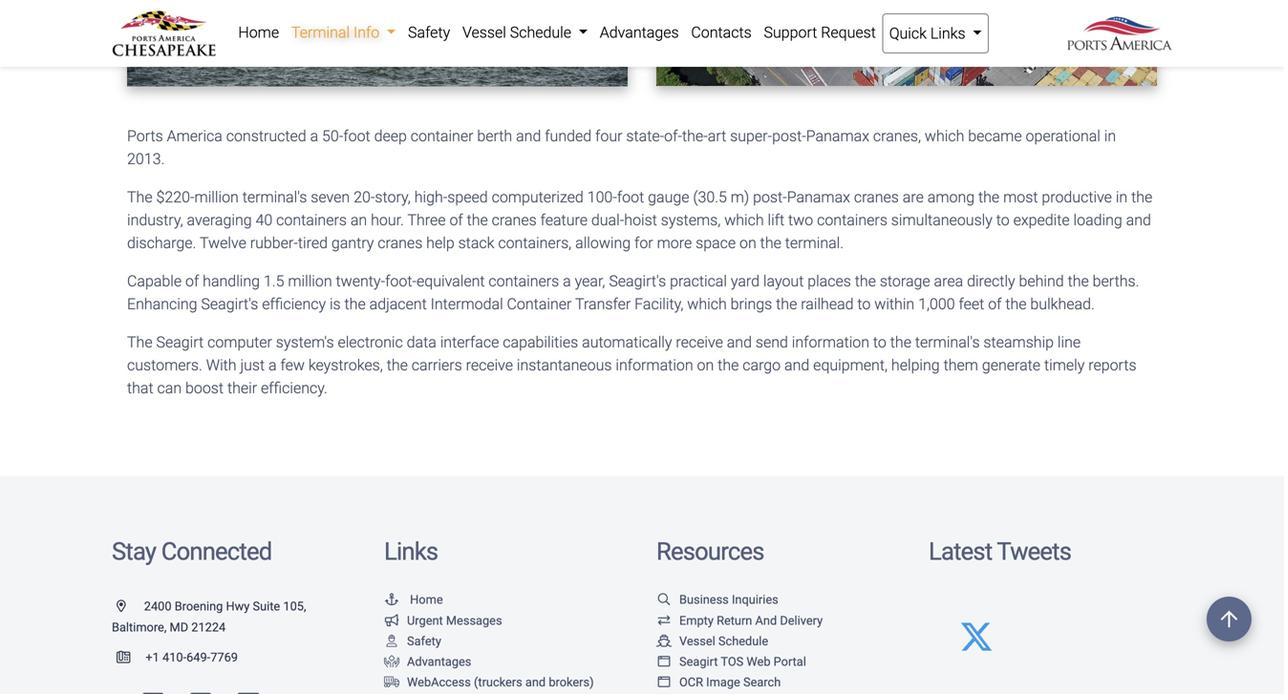 Task type: describe. For each thing, give the bounding box(es) containing it.
twelve
[[200, 234, 246, 252]]

high-
[[415, 188, 448, 206]]

among
[[928, 188, 975, 206]]

computer
[[208, 334, 272, 352]]

dual-
[[592, 211, 625, 229]]

0 vertical spatial links
[[931, 24, 966, 43]]

feet
[[959, 295, 985, 314]]

0 horizontal spatial seagirt's
[[201, 295, 258, 314]]

industry,
[[127, 211, 183, 229]]

hwy
[[226, 600, 250, 614]]

on inside the $220-million terminal's seven 20-story, high-speed computerized 100-foot gauge (30.5 m) post-panamax cranes are among the most productive in the industry, averaging 40 containers an hour. three of the cranes feature dual-hoist systems, which lift two containers simultaneously to expedite loading and discharge. twelve rubber-tired gantry cranes help stack containers, allowing for more space on the terminal.
[[740, 234, 757, 252]]

can
[[157, 379, 182, 398]]

instantaneous
[[517, 357, 612, 375]]

seagirt tos web portal link
[[657, 655, 807, 670]]

are
[[903, 188, 924, 206]]

0 horizontal spatial advantages link
[[384, 655, 472, 670]]

few
[[281, 357, 305, 375]]

capable of handling 1.5 million twenty-foot-equivalent containers a year, seagirt's practical yard layout places the storage area directly behind the berths. enhancing seagirt's efficiency is the adjacent intermodal container transfer facility, which brings the railhead to within 1,000 feet of the bulkhead.
[[127, 272, 1140, 314]]

gantry
[[332, 234, 374, 252]]

super-
[[731, 127, 773, 145]]

year,
[[575, 272, 606, 291]]

0 vertical spatial home
[[238, 23, 279, 42]]

containers inside capable of handling 1.5 million twenty-foot-equivalent containers a year, seagirt's practical yard layout places the storage area directly behind the berths. enhancing seagirt's efficiency is the adjacent intermodal container transfer facility, which brings the railhead to within 1,000 feet of the bulkhead.
[[489, 272, 559, 291]]

equivalent
[[417, 272, 485, 291]]

operational
[[1026, 127, 1101, 145]]

space
[[696, 234, 736, 252]]

the up helping
[[891, 334, 912, 352]]

which inside capable of handling 1.5 million twenty-foot-equivalent containers a year, seagirt's practical yard layout places the storage area directly behind the berths. enhancing seagirt's efficiency is the adjacent intermodal container transfer facility, which brings the railhead to within 1,000 feet of the bulkhead.
[[688, 295, 727, 314]]

0 vertical spatial schedule
[[510, 23, 572, 42]]

gauge
[[648, 188, 690, 206]]

them
[[944, 357, 979, 375]]

21224
[[191, 621, 226, 635]]

+1 410-649-7769
[[146, 651, 238, 665]]

the right productive
[[1132, 188, 1153, 206]]

1 horizontal spatial advantages
[[600, 23, 679, 42]]

1 horizontal spatial advantages link
[[594, 13, 685, 52]]

brokers)
[[549, 676, 594, 690]]

data
[[407, 334, 437, 352]]

0 vertical spatial vessel schedule link
[[457, 13, 594, 52]]

which inside ports america constructed a 50-foot deep container berth and funded four state-of-the-art super-post-panamax cranes, which became operational in 2013.
[[925, 127, 965, 145]]

100-
[[588, 188, 617, 206]]

became
[[969, 127, 1023, 145]]

web
[[747, 655, 771, 670]]

truck container image
[[384, 677, 400, 689]]

tab panel containing ports america constructed a 50-foot deep container berth and funded four state-of-the-art super-post-panamax cranes, which became operational in 2013.
[[113, 0, 1172, 400]]

terminal's inside the $220-million terminal's seven 20-story, high-speed computerized 100-foot gauge (30.5 m) post-panamax cranes are among the most productive in the industry, averaging 40 containers an hour. three of the cranes feature dual-hoist systems, which lift two containers simultaneously to expedite loading and discharge. twelve rubber-tired gantry cranes help stack containers, allowing for more space on the terminal.
[[243, 188, 307, 206]]

the-
[[683, 127, 708, 145]]

baltimore,
[[112, 621, 167, 635]]

and inside the $220-million terminal's seven 20-story, high-speed computerized 100-foot gauge (30.5 m) post-panamax cranes are among the most productive in the industry, averaging 40 containers an hour. three of the cranes feature dual-hoist systems, which lift two containers simultaneously to expedite loading and discharge. twelve rubber-tired gantry cranes help stack containers, allowing for more space on the terminal.
[[1127, 211, 1152, 229]]

1 horizontal spatial information
[[792, 334, 870, 352]]

post- inside the $220-million terminal's seven 20-story, high-speed computerized 100-foot gauge (30.5 m) post-panamax cranes are among the most productive in the industry, averaging 40 containers an hour. three of the cranes feature dual-hoist systems, which lift two containers simultaneously to expedite loading and discharge. twelve rubber-tired gantry cranes help stack containers, allowing for more space on the terminal.
[[753, 188, 787, 206]]

50-
[[322, 127, 344, 145]]

the for the seagirt computer system's electronic data interface capabilities automatically receive and send information to the terminal's steamship line customers. with just a few keystrokes, the carriers receive instantaneous information on the cargo and equipment, helping them generate timely reports that can boost their efficiency.
[[127, 334, 153, 352]]

0 horizontal spatial vessel schedule
[[463, 23, 575, 42]]

1 vertical spatial vessel
[[680, 635, 716, 649]]

40
[[256, 211, 273, 229]]

stay connected
[[112, 538, 272, 567]]

which inside the $220-million terminal's seven 20-story, high-speed computerized 100-foot gauge (30.5 m) post-panamax cranes are among the most productive in the industry, averaging 40 containers an hour. three of the cranes feature dual-hoist systems, which lift two containers simultaneously to expedite loading and discharge. twelve rubber-tired gantry cranes help stack containers, allowing for more space on the terminal.
[[725, 211, 764, 229]]

their
[[227, 379, 257, 398]]

safety inside safety link
[[408, 23, 450, 42]]

enhancing
[[127, 295, 197, 314]]

safety link for terminal info link
[[402, 13, 457, 52]]

efficiency
[[262, 295, 326, 314]]

1 vertical spatial safety
[[407, 635, 442, 649]]

1 vertical spatial receive
[[466, 357, 513, 375]]

urgent messages
[[407, 614, 502, 628]]

helping
[[892, 357, 940, 375]]

the right is
[[345, 295, 366, 314]]

rubber-
[[250, 234, 298, 252]]

yard
[[731, 272, 760, 291]]

panamax inside the $220-million terminal's seven 20-story, high-speed computerized 100-foot gauge (30.5 m) post-panamax cranes are among the most productive in the industry, averaging 40 containers an hour. three of the cranes feature dual-hoist systems, which lift two containers simultaneously to expedite loading and discharge. twelve rubber-tired gantry cranes help stack containers, allowing for more space on the terminal.
[[787, 188, 851, 206]]

within
[[875, 295, 915, 314]]

latest
[[929, 538, 993, 567]]

+1
[[146, 651, 160, 665]]

and
[[756, 614, 777, 628]]

constructed
[[226, 127, 307, 145]]

seagirt tos web portal
[[680, 655, 807, 670]]

reports
[[1089, 357, 1137, 375]]

to inside capable of handling 1.5 million twenty-foot-equivalent containers a year, seagirt's practical yard layout places the storage area directly behind the berths. enhancing seagirt's efficiency is the adjacent intermodal container transfer facility, which brings the railhead to within 1,000 feet of the bulkhead.
[[858, 295, 871, 314]]

help
[[427, 234, 455, 252]]

that
[[127, 379, 154, 398]]

seagirt inside the seagirt computer system's electronic data interface capabilities automatically receive and send information to the terminal's steamship line customers. with just a few keystrokes, the carriers receive instantaneous information on the cargo and equipment, helping them generate timely reports that can boost their efficiency.
[[156, 334, 204, 352]]

railhead
[[801, 295, 854, 314]]

container
[[507, 295, 572, 314]]

105,
[[283, 600, 306, 614]]

facebook square image
[[142, 692, 164, 695]]

1 vertical spatial schedule
[[719, 635, 769, 649]]

system's
[[276, 334, 334, 352]]

ports
[[127, 127, 163, 145]]

story,
[[375, 188, 411, 206]]

terminal.
[[786, 234, 844, 252]]

ports america constructed a 50-foot deep container berth and funded four state-of-the-art super-post-panamax cranes, which became operational in 2013.
[[127, 127, 1117, 168]]

equipment,
[[814, 357, 888, 375]]

webaccess
[[407, 676, 471, 690]]

steamship
[[984, 334, 1054, 352]]

410-
[[163, 651, 187, 665]]

million inside the $220-million terminal's seven 20-story, high-speed computerized 100-foot gauge (30.5 m) post-panamax cranes are among the most productive in the industry, averaging 40 containers an hour. three of the cranes feature dual-hoist systems, which lift two containers simultaneously to expedite loading and discharge. twelve rubber-tired gantry cranes help stack containers, allowing for more space on the terminal.
[[195, 188, 239, 206]]

to inside the seagirt computer system's electronic data interface capabilities automatically receive and send information to the terminal's steamship line customers. with just a few keystrokes, the carriers receive instantaneous information on the cargo and equipment, helping them generate timely reports that can boost their efficiency.
[[874, 334, 887, 352]]

twitter square image
[[190, 692, 212, 695]]

go to top image
[[1207, 597, 1252, 642]]

expedite
[[1014, 211, 1070, 229]]

user hard hat image
[[384, 636, 400, 648]]

suite
[[253, 600, 280, 614]]

2 horizontal spatial of
[[989, 295, 1002, 314]]

0 horizontal spatial containers
[[276, 211, 347, 229]]

2400 broening hwy suite 105, baltimore, md 21224
[[112, 600, 306, 635]]

timely
[[1045, 357, 1085, 375]]

1 vertical spatial information
[[616, 357, 694, 375]]

two
[[789, 211, 814, 229]]

of inside the $220-million terminal's seven 20-story, high-speed computerized 100-foot gauge (30.5 m) post-panamax cranes are among the most productive in the industry, averaging 40 containers an hour. three of the cranes feature dual-hoist systems, which lift two containers simultaneously to expedite loading and discharge. twelve rubber-tired gantry cranes help stack containers, allowing for more space on the terminal.
[[450, 211, 463, 229]]

md
[[170, 621, 188, 635]]

browser image for seagirt
[[657, 656, 672, 668]]

the down layout
[[776, 295, 798, 314]]

map marker alt image
[[117, 601, 141, 613]]

request
[[821, 23, 877, 42]]

capable
[[127, 272, 182, 291]]

1 horizontal spatial home
[[410, 593, 443, 608]]

bullhorn image
[[384, 615, 400, 627]]

1 vertical spatial of
[[185, 272, 199, 291]]

area
[[935, 272, 964, 291]]

anchor image
[[384, 594, 400, 607]]

foot-
[[385, 272, 417, 291]]

deep
[[374, 127, 407, 145]]

an
[[351, 211, 367, 229]]

the down "directly"
[[1006, 295, 1027, 314]]

on inside the seagirt computer system's electronic data interface capabilities automatically receive and send information to the terminal's steamship line customers. with just a few keystrokes, the carriers receive instantaneous information on the cargo and equipment, helping them generate timely reports that can boost their efficiency.
[[697, 357, 714, 375]]

messages
[[446, 614, 502, 628]]

webaccess (truckers and brokers)
[[407, 676, 594, 690]]



Task type: locate. For each thing, give the bounding box(es) containing it.
containers up terminal. at the right of the page
[[817, 211, 888, 229]]

the inside the seagirt computer system's electronic data interface capabilities automatically receive and send information to the terminal's steamship line customers. with just a few keystrokes, the carriers receive instantaneous information on the cargo and equipment, helping them generate timely reports that can boost their efficiency.
[[127, 334, 153, 352]]

0 horizontal spatial seagirt
[[156, 334, 204, 352]]

advantages left contacts link
[[600, 23, 679, 42]]

0 vertical spatial safety
[[408, 23, 450, 42]]

home left terminal
[[238, 23, 279, 42]]

0 vertical spatial to
[[997, 211, 1010, 229]]

0 vertical spatial the
[[127, 188, 153, 206]]

receive
[[676, 334, 724, 352], [466, 357, 513, 375]]

2 browser image from the top
[[657, 677, 672, 689]]

adjacent
[[370, 295, 427, 314]]

terminal
[[291, 23, 350, 42]]

and right loading
[[1127, 211, 1152, 229]]

links right quick
[[931, 24, 966, 43]]

which right cranes,
[[925, 127, 965, 145]]

0 horizontal spatial to
[[858, 295, 871, 314]]

a
[[310, 127, 318, 145], [563, 272, 571, 291], [269, 357, 277, 375]]

0 horizontal spatial advantages
[[407, 655, 472, 670]]

computerized
[[492, 188, 584, 206]]

the
[[127, 188, 153, 206], [127, 334, 153, 352]]

cranes down hour.
[[378, 234, 423, 252]]

0 horizontal spatial cranes
[[378, 234, 423, 252]]

the up bulkhead.
[[1068, 272, 1090, 291]]

1 horizontal spatial schedule
[[719, 635, 769, 649]]

foot up hoist
[[617, 188, 645, 206]]

in inside the $220-million terminal's seven 20-story, high-speed computerized 100-foot gauge (30.5 m) post-panamax cranes are among the most productive in the industry, averaging 40 containers an hour. three of the cranes feature dual-hoist systems, which lift two containers simultaneously to expedite loading and discharge. twelve rubber-tired gantry cranes help stack containers, allowing for more space on the terminal.
[[1116, 188, 1128, 206]]

foot left deep
[[344, 127, 371, 145]]

0 horizontal spatial of
[[185, 272, 199, 291]]

advantages link left the contacts
[[594, 13, 685, 52]]

seagirt's down handling
[[201, 295, 258, 314]]

1 horizontal spatial terminal's
[[916, 334, 980, 352]]

to
[[997, 211, 1010, 229], [858, 295, 871, 314], [874, 334, 887, 352]]

0 vertical spatial receive
[[676, 334, 724, 352]]

0 vertical spatial vessel
[[463, 23, 507, 42]]

0 vertical spatial information
[[792, 334, 870, 352]]

four
[[596, 127, 623, 145]]

a left 50-
[[310, 127, 318, 145]]

in right operational
[[1105, 127, 1117, 145]]

0 horizontal spatial vessel
[[463, 23, 507, 42]]

seagirt terminal image
[[127, 0, 628, 86], [657, 0, 1158, 86]]

contacts link
[[685, 13, 758, 52]]

0 vertical spatial post-
[[773, 127, 807, 145]]

0 horizontal spatial million
[[195, 188, 239, 206]]

vessel schedule
[[463, 23, 575, 42], [680, 635, 769, 649]]

million up averaging
[[195, 188, 239, 206]]

0 horizontal spatial vessel schedule link
[[457, 13, 594, 52]]

1 vertical spatial the
[[127, 334, 153, 352]]

and right berth at the left top of the page
[[516, 127, 541, 145]]

1 horizontal spatial a
[[310, 127, 318, 145]]

cranes
[[855, 188, 899, 206], [492, 211, 537, 229], [378, 234, 423, 252]]

loading
[[1074, 211, 1123, 229]]

and
[[516, 127, 541, 145], [1127, 211, 1152, 229], [727, 334, 752, 352], [785, 357, 810, 375], [526, 676, 546, 690]]

2 vertical spatial which
[[688, 295, 727, 314]]

0 vertical spatial million
[[195, 188, 239, 206]]

0 vertical spatial advantages
[[600, 23, 679, 42]]

0 horizontal spatial terminal's
[[243, 188, 307, 206]]

0 horizontal spatial home
[[238, 23, 279, 42]]

home link left terminal
[[232, 13, 285, 52]]

to left within
[[858, 295, 871, 314]]

the down data
[[387, 357, 408, 375]]

carriers
[[412, 357, 462, 375]]

support
[[764, 23, 818, 42]]

the up industry,
[[127, 188, 153, 206]]

cranes up containers,
[[492, 211, 537, 229]]

the up customers.
[[127, 334, 153, 352]]

0 vertical spatial seagirt's
[[609, 272, 667, 291]]

20-
[[354, 188, 375, 206]]

and left 'brokers)'
[[526, 676, 546, 690]]

million inside capable of handling 1.5 million twenty-foot-equivalent containers a year, seagirt's practical yard layout places the storage area directly behind the berths. enhancing seagirt's efficiency is the adjacent intermodal container transfer facility, which brings the railhead to within 1,000 feet of the bulkhead.
[[288, 272, 332, 291]]

1.5
[[264, 272, 284, 291]]

1 vertical spatial a
[[563, 272, 571, 291]]

in inside ports america constructed a 50-foot deep container berth and funded four state-of-the-art super-post-panamax cranes, which became operational in 2013.
[[1105, 127, 1117, 145]]

and inside ports america constructed a 50-foot deep container berth and funded four state-of-the-art super-post-panamax cranes, which became operational in 2013.
[[516, 127, 541, 145]]

funded
[[545, 127, 592, 145]]

1 vertical spatial links
[[384, 538, 438, 567]]

1 vertical spatial vessel schedule link
[[657, 635, 769, 649]]

containers up container at the left of page
[[489, 272, 559, 291]]

in up loading
[[1116, 188, 1128, 206]]

0 horizontal spatial on
[[697, 357, 714, 375]]

foot
[[344, 127, 371, 145], [617, 188, 645, 206]]

speed
[[448, 188, 488, 206]]

browser image
[[657, 656, 672, 668], [657, 677, 672, 689]]

just
[[240, 357, 265, 375]]

of up enhancing
[[185, 272, 199, 291]]

of down speed
[[450, 211, 463, 229]]

return
[[717, 614, 753, 628]]

automatically
[[582, 334, 673, 352]]

the for the $220-million terminal's seven 20-story, high-speed computerized 100-foot gauge (30.5 m) post-panamax cranes are among the most productive in the industry, averaging 40 containers an hour. three of the cranes feature dual-hoist systems, which lift two containers simultaneously to expedite loading and discharge. twelve rubber-tired gantry cranes help stack containers, allowing for more space on the terminal.
[[127, 188, 153, 206]]

0 vertical spatial terminal's
[[243, 188, 307, 206]]

browser image left ocr
[[657, 677, 672, 689]]

panamax inside ports america constructed a 50-foot deep container berth and funded four state-of-the-art super-post-panamax cranes, which became operational in 2013.
[[807, 127, 870, 145]]

0 horizontal spatial foot
[[344, 127, 371, 145]]

terminal's up them
[[916, 334, 980, 352]]

home up urgent
[[410, 593, 443, 608]]

a left 'year,'
[[563, 272, 571, 291]]

1 vertical spatial vessel schedule
[[680, 635, 769, 649]]

handling
[[203, 272, 260, 291]]

safety link down urgent
[[384, 635, 442, 649]]

the seagirt computer system's electronic data interface capabilities automatically receive and send information to the terminal's steamship line customers. with just a few keystrokes, the carriers receive instantaneous information on the cargo and equipment, helping them generate timely reports that can boost their efficiency.
[[127, 334, 1137, 398]]

exchange image
[[657, 615, 672, 627]]

1 horizontal spatial seagirt
[[680, 655, 718, 670]]

1 vertical spatial foot
[[617, 188, 645, 206]]

efficiency.
[[261, 379, 328, 398]]

1 horizontal spatial seagirt terminal image
[[657, 0, 1158, 86]]

and up 'cargo' on the bottom right
[[727, 334, 752, 352]]

1 vertical spatial in
[[1116, 188, 1128, 206]]

on left 'cargo' on the bottom right
[[697, 357, 714, 375]]

a inside capable of handling 1.5 million twenty-foot-equivalent containers a year, seagirt's practical yard layout places the storage area directly behind the berths. enhancing seagirt's efficiency is the adjacent intermodal container transfer facility, which brings the railhead to within 1,000 feet of the bulkhead.
[[563, 272, 571, 291]]

ship image
[[657, 636, 672, 648]]

0 horizontal spatial seagirt terminal image
[[127, 0, 628, 86]]

1 horizontal spatial of
[[450, 211, 463, 229]]

to up the equipment,
[[874, 334, 887, 352]]

schedule
[[510, 23, 572, 42], [719, 635, 769, 649]]

places
[[808, 272, 852, 291]]

phone office image
[[117, 652, 146, 664]]

1 horizontal spatial to
[[874, 334, 887, 352]]

(truckers
[[474, 676, 523, 690]]

broening
[[175, 600, 223, 614]]

0 vertical spatial which
[[925, 127, 965, 145]]

browser image inside seagirt tos web portal 'link'
[[657, 656, 672, 668]]

information down the automatically
[[616, 357, 694, 375]]

0 horizontal spatial home link
[[232, 13, 285, 52]]

1 the from the top
[[127, 188, 153, 206]]

terminal's inside the seagirt computer system's electronic data interface capabilities automatically receive and send information to the terminal's steamship line customers. with just a few keystrokes, the carriers receive instantaneous information on the cargo and equipment, helping them generate timely reports that can boost their efficiency.
[[916, 334, 980, 352]]

advantages
[[600, 23, 679, 42], [407, 655, 472, 670]]

1 horizontal spatial receive
[[676, 334, 724, 352]]

0 vertical spatial a
[[310, 127, 318, 145]]

1 seagirt terminal image from the left
[[127, 0, 628, 86]]

post- right art on the right top of the page
[[773, 127, 807, 145]]

a inside the seagirt computer system's electronic data interface capabilities automatically receive and send information to the terminal's steamship line customers. with just a few keystrokes, the carriers receive instantaneous information on the cargo and equipment, helping them generate timely reports that can boost their efficiency.
[[269, 357, 277, 375]]

empty return and delivery
[[680, 614, 823, 628]]

0 horizontal spatial receive
[[466, 357, 513, 375]]

tab panel
[[113, 0, 1172, 400]]

intermodal
[[431, 295, 503, 314]]

safety link
[[402, 13, 457, 52], [384, 635, 442, 649]]

tweets
[[997, 538, 1072, 567]]

1 vertical spatial advantages
[[407, 655, 472, 670]]

in for productive
[[1116, 188, 1128, 206]]

ocr
[[680, 676, 704, 690]]

home link for urgent messages link
[[384, 593, 443, 608]]

1 horizontal spatial containers
[[489, 272, 559, 291]]

0 horizontal spatial information
[[616, 357, 694, 375]]

the up stack
[[467, 211, 488, 229]]

0 horizontal spatial links
[[384, 538, 438, 567]]

browser image for ocr
[[657, 677, 672, 689]]

links up anchor icon
[[384, 538, 438, 567]]

cranes left are
[[855, 188, 899, 206]]

safety right info
[[408, 23, 450, 42]]

0 vertical spatial in
[[1105, 127, 1117, 145]]

0 vertical spatial on
[[740, 234, 757, 252]]

2 seagirt terminal image from the left
[[657, 0, 1158, 86]]

browser image inside ocr image search link
[[657, 677, 672, 689]]

0 vertical spatial of
[[450, 211, 463, 229]]

1 vertical spatial cranes
[[492, 211, 537, 229]]

2 the from the top
[[127, 334, 153, 352]]

1 vertical spatial seagirt's
[[201, 295, 258, 314]]

0 vertical spatial cranes
[[855, 188, 899, 206]]

advantages up webaccess
[[407, 655, 472, 670]]

which down "m)"
[[725, 211, 764, 229]]

receive down facility,
[[676, 334, 724, 352]]

1 horizontal spatial on
[[740, 234, 757, 252]]

seagirt up customers.
[[156, 334, 204, 352]]

post- up lift
[[753, 188, 787, 206]]

hand receiving image
[[384, 656, 400, 668]]

in for operational
[[1105, 127, 1117, 145]]

1 vertical spatial million
[[288, 272, 332, 291]]

the inside the $220-million terminal's seven 20-story, high-speed computerized 100-foot gauge (30.5 m) post-panamax cranes are among the most productive in the industry, averaging 40 containers an hour. three of the cranes feature dual-hoist systems, which lift two containers simultaneously to expedite loading and discharge. twelve rubber-tired gantry cranes help stack containers, allowing for more space on the terminal.
[[127, 188, 153, 206]]

home
[[238, 23, 279, 42], [410, 593, 443, 608]]

1 vertical spatial safety link
[[384, 635, 442, 649]]

1 horizontal spatial links
[[931, 24, 966, 43]]

directly
[[968, 272, 1016, 291]]

2 horizontal spatial containers
[[817, 211, 888, 229]]

home link up urgent
[[384, 593, 443, 608]]

art
[[708, 127, 727, 145]]

which down practical
[[688, 295, 727, 314]]

0 vertical spatial vessel schedule
[[463, 23, 575, 42]]

m)
[[731, 188, 750, 206]]

delivery
[[780, 614, 823, 628]]

1 horizontal spatial home link
[[384, 593, 443, 608]]

panamax left cranes,
[[807, 127, 870, 145]]

the down lift
[[761, 234, 782, 252]]

on right space
[[740, 234, 757, 252]]

0 vertical spatial foot
[[344, 127, 371, 145]]

safety down urgent
[[407, 635, 442, 649]]

information up the equipment,
[[792, 334, 870, 352]]

1 vertical spatial which
[[725, 211, 764, 229]]

america
[[167, 127, 223, 145]]

and down send
[[785, 357, 810, 375]]

to down most
[[997, 211, 1010, 229]]

seagirt's up facility,
[[609, 272, 667, 291]]

tired
[[298, 234, 328, 252]]

safety link right info
[[402, 13, 457, 52]]

systems,
[[661, 211, 721, 229]]

0 vertical spatial home link
[[232, 13, 285, 52]]

2 horizontal spatial a
[[563, 272, 571, 291]]

the left most
[[979, 188, 1000, 206]]

for
[[635, 234, 654, 252]]

million up efficiency
[[288, 272, 332, 291]]

browser image down ship icon
[[657, 656, 672, 668]]

2 horizontal spatial cranes
[[855, 188, 899, 206]]

send
[[756, 334, 789, 352]]

safety
[[408, 23, 450, 42], [407, 635, 442, 649]]

home link for terminal info link
[[232, 13, 285, 52]]

terminal's up the 40
[[243, 188, 307, 206]]

of down "directly"
[[989, 295, 1002, 314]]

allowing
[[576, 234, 631, 252]]

1 horizontal spatial vessel
[[680, 635, 716, 649]]

receive down interface
[[466, 357, 513, 375]]

quick links
[[890, 24, 970, 43]]

safety link for urgent messages link
[[384, 635, 442, 649]]

stay
[[112, 538, 156, 567]]

a left "few"
[[269, 357, 277, 375]]

container
[[411, 127, 474, 145]]

to inside the $220-million terminal's seven 20-story, high-speed computerized 100-foot gauge (30.5 m) post-panamax cranes are among the most productive in the industry, averaging 40 containers an hour. three of the cranes feature dual-hoist systems, which lift two containers simultaneously to expedite loading and discharge. twelve rubber-tired gantry cranes help stack containers, allowing for more space on the terminal.
[[997, 211, 1010, 229]]

(30.5
[[693, 188, 727, 206]]

search image
[[657, 594, 672, 607]]

0 vertical spatial panamax
[[807, 127, 870, 145]]

containers up the tired
[[276, 211, 347, 229]]

649-
[[187, 651, 211, 665]]

the right the places
[[855, 272, 877, 291]]

contacts
[[692, 23, 752, 42]]

empty return and delivery link
[[657, 614, 823, 628]]

tos
[[721, 655, 744, 670]]

line
[[1058, 334, 1081, 352]]

the left 'cargo' on the bottom right
[[718, 357, 739, 375]]

foot inside ports america constructed a 50-foot deep container berth and funded four state-of-the-art super-post-panamax cranes, which became operational in 2013.
[[344, 127, 371, 145]]

$220-
[[156, 188, 195, 206]]

in
[[1105, 127, 1117, 145], [1116, 188, 1128, 206]]

practical
[[670, 272, 727, 291]]

1 vertical spatial panamax
[[787, 188, 851, 206]]

on
[[740, 234, 757, 252], [697, 357, 714, 375]]

2 vertical spatial of
[[989, 295, 1002, 314]]

post- inside ports america constructed a 50-foot deep container berth and funded four state-of-the-art super-post-panamax cranes, which became operational in 2013.
[[773, 127, 807, 145]]

connected
[[161, 538, 272, 567]]

advantages link up webaccess
[[384, 655, 472, 670]]

1 vertical spatial home link
[[384, 593, 443, 608]]

1 vertical spatial terminal's
[[916, 334, 980, 352]]

0 horizontal spatial schedule
[[510, 23, 572, 42]]

customers.
[[127, 357, 203, 375]]

business inquiries link
[[657, 593, 779, 608]]

portal
[[774, 655, 807, 670]]

1 horizontal spatial vessel schedule link
[[657, 635, 769, 649]]

2 horizontal spatial to
[[997, 211, 1010, 229]]

1 horizontal spatial million
[[288, 272, 332, 291]]

urgent
[[407, 614, 443, 628]]

1 vertical spatial to
[[858, 295, 871, 314]]

1 vertical spatial browser image
[[657, 677, 672, 689]]

+1 410-649-7769 link
[[112, 651, 238, 665]]

7769
[[211, 651, 238, 665]]

1 horizontal spatial vessel schedule
[[680, 635, 769, 649]]

seagirt up ocr
[[680, 655, 718, 670]]

2 vertical spatial to
[[874, 334, 887, 352]]

2 vertical spatial cranes
[[378, 234, 423, 252]]

1 horizontal spatial seagirt's
[[609, 272, 667, 291]]

1 vertical spatial advantages link
[[384, 655, 472, 670]]

latest tweets
[[929, 538, 1072, 567]]

a inside ports america constructed a 50-foot deep container berth and funded four state-of-the-art super-post-panamax cranes, which became operational in 2013.
[[310, 127, 318, 145]]

foot inside the $220-million terminal's seven 20-story, high-speed computerized 100-foot gauge (30.5 m) post-panamax cranes are among the most productive in the industry, averaging 40 containers an hour. three of the cranes feature dual-hoist systems, which lift two containers simultaneously to expedite loading and discharge. twelve rubber-tired gantry cranes help stack containers, allowing for more space on the terminal.
[[617, 188, 645, 206]]

productive
[[1042, 188, 1113, 206]]

linkedin image
[[238, 692, 259, 695]]

1 browser image from the top
[[657, 656, 672, 668]]

quick links link
[[883, 13, 989, 54]]

the $220-million terminal's seven 20-story, high-speed computerized 100-foot gauge (30.5 m) post-panamax cranes are among the most productive in the industry, averaging 40 containers an hour. three of the cranes feature dual-hoist systems, which lift two containers simultaneously to expedite loading and discharge. twelve rubber-tired gantry cranes help stack containers, allowing for more space on the terminal.
[[127, 188, 1153, 252]]

generate
[[983, 357, 1041, 375]]

2 vertical spatial a
[[269, 357, 277, 375]]

facility,
[[635, 295, 684, 314]]

1 horizontal spatial foot
[[617, 188, 645, 206]]

bulkhead.
[[1031, 295, 1095, 314]]

1 vertical spatial seagirt
[[680, 655, 718, 670]]

panamax up two on the top right of the page
[[787, 188, 851, 206]]



Task type: vqa. For each thing, say whether or not it's contained in the screenshot.
Webaccess (Truckers And Brokers) "link"
yes



